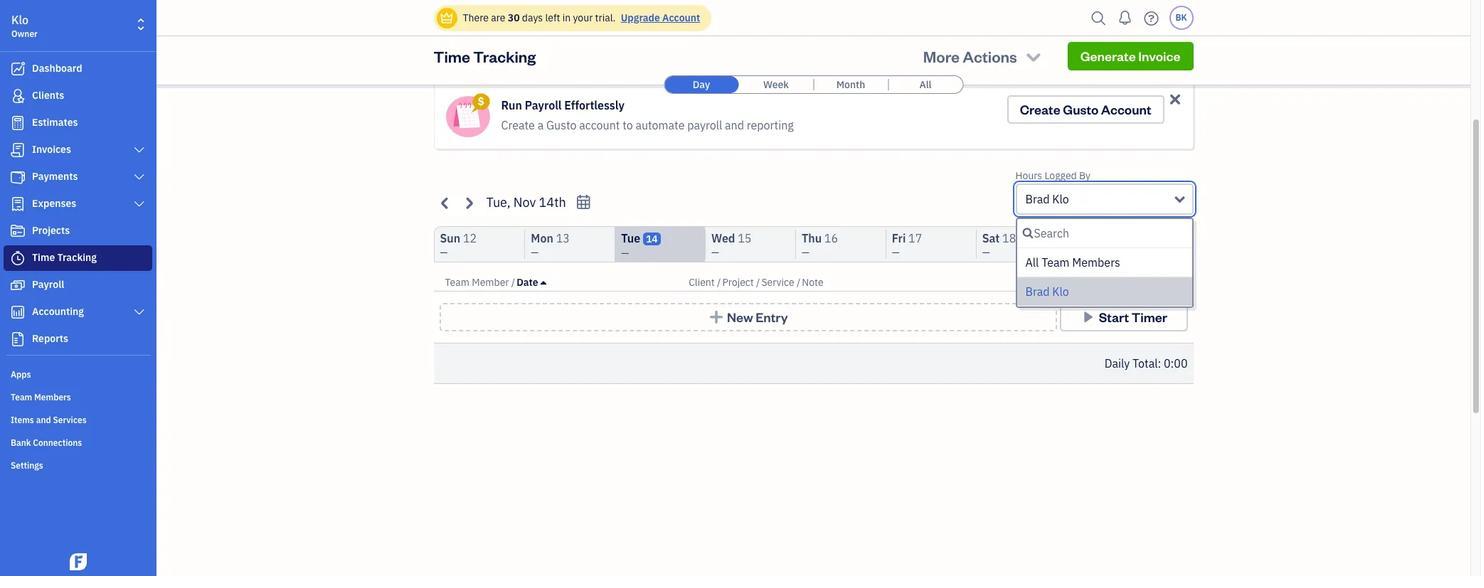 Task type: locate. For each thing, give the bounding box(es) containing it.
— inside wed 15 —
[[712, 246, 719, 259]]

/ left 'service'
[[757, 276, 760, 289]]

and right payroll
[[725, 118, 744, 132]]

client / project / service / note
[[689, 276, 824, 289]]

2 horizontal spatial time
[[1124, 276, 1146, 289]]

time
[[527, 11, 547, 24], [864, 11, 884, 24], [509, 23, 530, 36]]

all for all team members
[[1026, 255, 1039, 270]]

days
[[522, 11, 543, 24]]

1 vertical spatial team
[[445, 276, 470, 289]]

0 horizontal spatial your
[[573, 11, 593, 24]]

date
[[517, 276, 538, 289]]

by
[[627, 11, 638, 24], [1082, 11, 1093, 24]]

1 vertical spatial members
[[34, 392, 71, 403]]

:
[[1152, 237, 1155, 252], [1158, 357, 1162, 371]]

0 vertical spatial 0:00
[[1158, 237, 1182, 252]]

1 learn from the left
[[577, 23, 602, 36]]

create gusto account
[[1020, 101, 1152, 117]]

1 vertical spatial and
[[36, 415, 51, 426]]

0 vertical spatial chevron large down image
[[133, 144, 146, 156]]

2 learn from the left
[[808, 23, 833, 36]]

learn for moment
[[1067, 23, 1092, 36]]

time down crown "icon"
[[434, 46, 470, 66]]

month link
[[814, 76, 888, 93]]

members up items and services
[[34, 392, 71, 403]]

tue 14 —
[[621, 231, 658, 260]]

0 horizontal spatial by
[[627, 11, 638, 24]]

2 horizontal spatial team
[[1042, 255, 1070, 270]]

Search search field
[[1017, 225, 1192, 242]]

0 vertical spatial time
[[434, 46, 470, 66]]

service
[[762, 276, 795, 289]]

0 horizontal spatial payroll
[[32, 278, 64, 291]]

1 horizontal spatial a
[[999, 11, 1004, 24]]

create down 'run'
[[501, 118, 535, 132]]

gusto
[[1063, 101, 1099, 117], [547, 118, 577, 132]]

chevron large down image
[[133, 144, 146, 156], [133, 199, 146, 210]]

— down the tue
[[621, 247, 629, 260]]

— down the mon on the left top of the page
[[531, 246, 539, 259]]

brad klo down hours logged by in the top of the page
[[1026, 192, 1070, 206]]

bank connections link
[[4, 432, 152, 453]]

dashboard link
[[4, 56, 152, 82]]

0 vertical spatial brad
[[1026, 192, 1050, 206]]

2 horizontal spatial learn more
[[1067, 23, 1117, 36]]

2 chevron large down image from the top
[[133, 307, 146, 318]]

1 vertical spatial all
[[1026, 255, 1039, 270]]

klo down logged
[[1053, 192, 1070, 206]]

1 horizontal spatial the
[[847, 11, 862, 24]]

and right items
[[36, 415, 51, 426]]

list box
[[1017, 248, 1192, 307]]

/ left status link
[[1149, 276, 1152, 289]]

1 horizontal spatial team
[[445, 276, 470, 289]]

accounting
[[32, 305, 84, 318]]

reports
[[32, 332, 68, 345]]

total
[[1127, 237, 1152, 252], [1133, 357, 1158, 371]]

go to help image
[[1140, 7, 1163, 29]]

— for fri
[[892, 246, 900, 259]]

members inside main element
[[34, 392, 71, 403]]

0 horizontal spatial tracking
[[57, 251, 97, 264]]

all inside list box
[[1026, 255, 1039, 270]]

1 horizontal spatial learn
[[808, 23, 833, 36]]

0 vertical spatial chevron large down image
[[133, 172, 146, 183]]

chevron large down image
[[133, 172, 146, 183], [133, 307, 146, 318]]

apps
[[11, 369, 31, 380]]

your right 'bill' at the top
[[778, 11, 798, 24]]

team inside main element
[[11, 392, 32, 403]]

learn more for time
[[808, 23, 858, 36]]

0 horizontal spatial members
[[34, 392, 71, 403]]

1 vertical spatial tracking
[[57, 251, 97, 264]]

payroll up accounting
[[32, 278, 64, 291]]

choose a date image
[[576, 194, 592, 211]]

: right daily
[[1158, 357, 1162, 371]]

/ right client
[[717, 276, 721, 289]]

estimate image
[[9, 116, 26, 130]]

chevron large down image up payments link
[[133, 144, 146, 156]]

learn for with
[[577, 23, 602, 36]]

brad klo down all team members
[[1026, 285, 1070, 299]]

1 vertical spatial brad klo
[[1026, 285, 1070, 299]]

1 horizontal spatial account
[[1102, 101, 1152, 117]]

account right upgrade
[[663, 11, 701, 24]]

30
[[508, 11, 520, 24]]

brad inside dropdown button
[[1026, 192, 1050, 206]]

klo up owner
[[11, 13, 29, 27]]

timer image
[[9, 251, 26, 265]]

list box containing all team members
[[1017, 248, 1192, 307]]

tracking down are
[[473, 46, 536, 66]]

total up time link at the right of page
[[1127, 237, 1152, 252]]

the inside you can track time with the timer, or by logging time manually.
[[571, 11, 585, 24]]

1 vertical spatial brad
[[1026, 285, 1050, 299]]

effortlessly
[[565, 98, 625, 112]]

brad down all team members
[[1026, 285, 1050, 299]]

0 vertical spatial gusto
[[1063, 101, 1099, 117]]

freshbooks image
[[67, 554, 90, 571]]

chevron large down image for expenses
[[133, 199, 146, 210]]

learn right worked. on the top right of the page
[[808, 23, 833, 36]]

time left with
[[527, 11, 547, 24]]

— for sat
[[983, 246, 990, 259]]

klo owner
[[11, 13, 38, 39]]

chevron large down image up the reports link
[[133, 307, 146, 318]]

mon 13 —
[[531, 231, 570, 259]]

0 vertical spatial brad klo
[[1026, 192, 1070, 206]]

thu 16 —
[[802, 231, 838, 259]]

1 horizontal spatial all
[[1026, 255, 1039, 270]]

2 chevron large down image from the top
[[133, 199, 146, 210]]

invoice image
[[9, 143, 26, 157]]

0 horizontal spatial :
[[1152, 237, 1155, 252]]

— down thu
[[802, 246, 810, 259]]

by right or
[[627, 11, 638, 24]]

with
[[549, 11, 568, 24]]

more for staying
[[1094, 23, 1117, 36]]

brad klo
[[1026, 192, 1070, 206], [1026, 285, 1070, 299]]

chevron large down image down invoices link
[[133, 172, 146, 183]]

1 vertical spatial payroll
[[32, 278, 64, 291]]

chevron large down image inside payments link
[[133, 172, 146, 183]]

0 vertical spatial klo
[[11, 13, 29, 27]]

learn right hours.
[[1067, 23, 1092, 36]]

time right are
[[509, 23, 530, 36]]

time inside accurately bill your clients for the time you've worked.
[[864, 11, 884, 24]]

left
[[545, 11, 560, 24]]

moment
[[1042, 11, 1080, 24]]

time tracking down can
[[434, 46, 536, 66]]

1 vertical spatial time tracking
[[32, 251, 97, 264]]

1 vertical spatial 0:00
[[1164, 357, 1188, 371]]

chart image
[[9, 305, 26, 320]]

0 vertical spatial members
[[1073, 255, 1121, 270]]

more actions button
[[911, 39, 1057, 73]]

1 chevron large down image from the top
[[133, 144, 146, 156]]

learn
[[577, 23, 602, 36], [808, 23, 833, 36], [1067, 23, 1092, 36]]

2 brad klo from the top
[[1026, 285, 1070, 299]]

1 horizontal spatial payroll
[[525, 98, 562, 112]]

1 vertical spatial chevron large down image
[[133, 307, 146, 318]]

0 horizontal spatial time
[[32, 251, 55, 264]]

0 horizontal spatial a
[[538, 118, 544, 132]]

wed 15 —
[[712, 231, 752, 259]]

0:00 down timer
[[1164, 357, 1188, 371]]

— inside tue 14 —
[[621, 247, 629, 260]]

1 brad from the top
[[1026, 192, 1050, 206]]

0 horizontal spatial time tracking
[[32, 251, 97, 264]]

1 learn more from the left
[[577, 23, 628, 36]]

1 horizontal spatial tracking
[[473, 46, 536, 66]]

1 horizontal spatial your
[[778, 11, 798, 24]]

2 the from the left
[[847, 11, 862, 24]]

— down sun
[[440, 246, 448, 259]]

1 horizontal spatial :
[[1158, 357, 1162, 371]]

time right timer image
[[32, 251, 55, 264]]

timer
[[1132, 309, 1168, 325]]

0 vertical spatial tracking
[[473, 46, 536, 66]]

0 horizontal spatial learn
[[577, 23, 602, 36]]

2 by from the left
[[1082, 11, 1093, 24]]

1 horizontal spatial members
[[1073, 255, 1121, 270]]

0 vertical spatial create
[[1020, 101, 1061, 117]]

klo inside dropdown button
[[1053, 192, 1070, 206]]

1 your from the left
[[573, 11, 593, 24]]

1 vertical spatial klo
[[1053, 192, 1070, 206]]

create down the chevrondown icon
[[1020, 101, 1061, 117]]

0 horizontal spatial gusto
[[547, 118, 577, 132]]

0 horizontal spatial and
[[36, 415, 51, 426]]

clients
[[32, 89, 64, 102]]

1 horizontal spatial and
[[725, 118, 744, 132]]

0 vertical spatial and
[[725, 118, 744, 132]]

team for team member /
[[445, 276, 470, 289]]

play image
[[1080, 310, 1097, 325]]

— inside mon 13 —
[[531, 246, 539, 259]]

brad
[[1026, 192, 1050, 206], [1026, 285, 1050, 299]]

team
[[1042, 255, 1070, 270], [445, 276, 470, 289], [11, 392, 32, 403]]

1 vertical spatial a
[[538, 118, 544, 132]]

0 horizontal spatial learn more
[[577, 23, 628, 36]]

— down wed
[[712, 246, 719, 259]]

16
[[825, 231, 838, 246]]

invoices link
[[4, 137, 152, 163]]

upgrade account link
[[618, 11, 701, 24]]

week link
[[739, 76, 813, 93]]

time
[[434, 46, 470, 66], [32, 251, 55, 264], [1124, 276, 1146, 289]]

— inside sat 18 —
[[983, 246, 990, 259]]

— inside the sun 12 —
[[440, 246, 448, 259]]

team down search search field
[[1042, 255, 1070, 270]]

0 vertical spatial total
[[1127, 237, 1152, 252]]

day
[[693, 78, 710, 91]]

clients link
[[4, 83, 152, 109]]

team down apps
[[11, 392, 32, 403]]

team left member
[[445, 276, 470, 289]]

brad down hours
[[1026, 192, 1050, 206]]

0 horizontal spatial the
[[571, 11, 585, 24]]

1 horizontal spatial gusto
[[1063, 101, 1099, 117]]

2 brad from the top
[[1026, 285, 1050, 299]]

2 vertical spatial time
[[1124, 276, 1146, 289]]

account left close image
[[1102, 101, 1152, 117]]

bill
[[762, 11, 776, 24]]

status link
[[1154, 276, 1182, 289]]

1 horizontal spatial time tracking
[[434, 46, 536, 66]]

and inside run payroll effortlessly create a gusto account to automate payroll and reporting
[[725, 118, 744, 132]]

chevron large down image up projects link
[[133, 199, 146, 210]]

projects link
[[4, 218, 152, 244]]

create
[[1020, 101, 1061, 117], [501, 118, 535, 132]]

time inside main element
[[32, 251, 55, 264]]

1 vertical spatial account
[[1102, 101, 1152, 117]]

2 your from the left
[[778, 11, 798, 24]]

payroll inside 'link'
[[32, 278, 64, 291]]

1 chevron large down image from the top
[[133, 172, 146, 183]]

start timer button
[[1060, 303, 1188, 332]]

1 horizontal spatial create
[[1020, 101, 1061, 117]]

0 horizontal spatial create
[[501, 118, 535, 132]]

2 horizontal spatial learn
[[1067, 23, 1092, 36]]

brad inside list box
[[1026, 285, 1050, 299]]

3 learn from the left
[[1067, 23, 1092, 36]]

gusto left account
[[547, 118, 577, 132]]

klo
[[11, 13, 29, 27], [1053, 192, 1070, 206], [1053, 285, 1070, 299]]

members down search search field
[[1073, 255, 1121, 270]]

by
[[1080, 169, 1091, 182]]

1 brad klo from the top
[[1026, 192, 1070, 206]]

0 vertical spatial a
[[999, 11, 1004, 24]]

day link
[[665, 76, 739, 93]]

time left status
[[1124, 276, 1146, 289]]

trial.
[[595, 11, 616, 24]]

0 horizontal spatial all
[[920, 78, 932, 91]]

team members link
[[4, 386, 152, 408]]

2 vertical spatial team
[[11, 392, 32, 403]]

your right in
[[573, 11, 593, 24]]

time tracking down projects link
[[32, 251, 97, 264]]

team for team members
[[11, 392, 32, 403]]

payroll right 'run'
[[525, 98, 562, 112]]

learn more
[[577, 23, 628, 36], [808, 23, 858, 36], [1067, 23, 1117, 36]]

0:00 up status
[[1158, 237, 1182, 252]]

tue,
[[486, 194, 511, 211]]

1 / from the left
[[512, 276, 515, 289]]

next day image
[[461, 195, 477, 211]]

the right for at right top
[[847, 11, 862, 24]]

0 vertical spatial payroll
[[525, 98, 562, 112]]

notifications image
[[1114, 4, 1137, 32]]

run payroll effortlessly create a gusto account to automate payroll and reporting
[[501, 98, 794, 132]]

expense image
[[9, 197, 26, 211]]

chevrondown image
[[1024, 46, 1044, 66]]

by left staying
[[1082, 11, 1093, 24]]

— inside fri 17 —
[[892, 246, 900, 259]]

note
[[802, 276, 824, 289]]

1 by from the left
[[627, 11, 638, 24]]

0 vertical spatial account
[[663, 11, 701, 24]]

0 horizontal spatial team
[[11, 392, 32, 403]]

— inside thu 16 —
[[802, 246, 810, 259]]

0 horizontal spatial account
[[663, 11, 701, 24]]

/ left note link
[[797, 276, 801, 289]]

1 vertical spatial chevron large down image
[[133, 199, 146, 210]]

all inside all link
[[920, 78, 932, 91]]

1 vertical spatial time
[[32, 251, 55, 264]]

time tracking
[[434, 46, 536, 66], [32, 251, 97, 264]]

chevron large down image for invoices
[[133, 144, 146, 156]]

— down the "sat"
[[983, 246, 990, 259]]

tracking down projects link
[[57, 251, 97, 264]]

new entry button
[[439, 303, 1057, 332]]

caretup image
[[541, 277, 547, 288]]

learn more for staying
[[1067, 23, 1117, 36]]

1 horizontal spatial by
[[1082, 11, 1093, 24]]

1 vertical spatial gusto
[[547, 118, 577, 132]]

total right daily
[[1133, 357, 1158, 371]]

1 horizontal spatial learn more
[[808, 23, 858, 36]]

items and services link
[[4, 409, 152, 431]]

learn right in
[[577, 23, 602, 36]]

2 vertical spatial klo
[[1053, 285, 1070, 299]]

all down more actions
[[920, 78, 932, 91]]

1 vertical spatial create
[[501, 118, 535, 132]]

3 learn more from the left
[[1067, 23, 1117, 36]]

all
[[920, 78, 932, 91], [1026, 255, 1039, 270]]

dashboard
[[32, 62, 82, 75]]

2 / from the left
[[717, 276, 721, 289]]

time left you've
[[864, 11, 884, 24]]

the inside accurately bill your clients for the time you've worked.
[[847, 11, 862, 24]]

you've
[[886, 11, 915, 24]]

: up time / status
[[1152, 237, 1155, 252]]

0:00
[[1158, 237, 1182, 252], [1164, 357, 1188, 371]]

— for sun
[[440, 246, 448, 259]]

klo down all team members
[[1053, 285, 1070, 299]]

a inside don't miss a billable moment by staying on top of billable hours.
[[999, 11, 1004, 24]]

payments
[[32, 170, 78, 183]]

create inside run payroll effortlessly create a gusto account to automate payroll and reporting
[[501, 118, 535, 132]]

2 learn more from the left
[[808, 23, 858, 36]]

the right with
[[571, 11, 585, 24]]

gusto down generate on the top right of page
[[1063, 101, 1099, 117]]

all right sat 18 —
[[1026, 255, 1039, 270]]

members
[[1073, 255, 1121, 270], [34, 392, 71, 403]]

a left account
[[538, 118, 544, 132]]

— down fri
[[892, 246, 900, 259]]

wed
[[712, 231, 735, 246]]

account
[[579, 118, 620, 132]]

tue, nov 14th
[[486, 194, 566, 211]]

0 vertical spatial all
[[920, 78, 932, 91]]

status
[[1154, 276, 1182, 289]]

sun
[[440, 231, 461, 246]]

1 the from the left
[[571, 11, 585, 24]]

there are 30 days left in your trial. upgrade account
[[463, 11, 701, 24]]

/ left date
[[512, 276, 515, 289]]

project link
[[723, 276, 757, 289]]

a right miss
[[999, 11, 1004, 24]]

thu
[[802, 231, 822, 246]]

chevron large down image inside "expenses" link
[[133, 199, 146, 210]]

0 vertical spatial team
[[1042, 255, 1070, 270]]



Task type: vqa. For each thing, say whether or not it's contained in the screenshot.
Klo within the klo owner
yes



Task type: describe. For each thing, give the bounding box(es) containing it.
bk
[[1176, 12, 1187, 23]]

the for timer,
[[571, 11, 585, 24]]

automate
[[636, 118, 685, 132]]

track
[[502, 11, 524, 24]]

money image
[[9, 278, 26, 292]]

bank
[[11, 438, 31, 448]]

team inside list box
[[1042, 255, 1070, 270]]

don't
[[949, 11, 973, 24]]

main element
[[0, 0, 192, 576]]

fri 17 —
[[892, 231, 923, 259]]

0 vertical spatial :
[[1152, 237, 1155, 252]]

more for timer,
[[605, 23, 628, 36]]

chevron large down image for payments
[[133, 172, 146, 183]]

brad klo inside dropdown button
[[1026, 192, 1070, 206]]

all for all
[[920, 78, 932, 91]]

time tracking link
[[4, 246, 152, 271]]

staying
[[1095, 11, 1127, 24]]

timer,
[[588, 11, 614, 24]]

12
[[463, 231, 477, 246]]

billable right miss
[[1007, 11, 1040, 24]]

your inside accurately bill your clients for the time you've worked.
[[778, 11, 798, 24]]

invoice
[[1139, 48, 1181, 64]]

3 / from the left
[[757, 276, 760, 289]]

4 / from the left
[[797, 276, 801, 289]]

and inside main element
[[36, 415, 51, 426]]

are
[[491, 11, 506, 24]]

the for time
[[847, 11, 862, 24]]

start
[[1099, 309, 1130, 325]]

entry
[[756, 309, 788, 325]]

payroll link
[[4, 273, 152, 298]]

1 vertical spatial total
[[1133, 357, 1158, 371]]

by inside you can track time with the timer, or by logging time manually.
[[627, 11, 638, 24]]

0 vertical spatial time tracking
[[434, 46, 536, 66]]

— for wed
[[712, 246, 719, 259]]

project image
[[9, 224, 26, 238]]

owner
[[11, 28, 38, 39]]

klo inside klo owner
[[11, 13, 29, 27]]

all team members
[[1026, 255, 1121, 270]]

a inside run payroll effortlessly create a gusto account to automate payroll and reporting
[[538, 118, 544, 132]]

reports link
[[4, 327, 152, 352]]

learn more for timer,
[[577, 23, 628, 36]]

report image
[[9, 332, 26, 347]]

crown image
[[439, 10, 454, 25]]

14th
[[539, 194, 566, 211]]

miss
[[976, 11, 997, 24]]

13
[[556, 231, 570, 246]]

logged
[[1045, 169, 1077, 182]]

top
[[1143, 11, 1158, 24]]

time / status
[[1124, 276, 1182, 289]]

sun 12 —
[[440, 231, 477, 259]]

generate invoice button
[[1068, 42, 1194, 70]]

date link
[[517, 276, 547, 289]]

time tracking inside main element
[[32, 251, 97, 264]]

invoices
[[32, 143, 71, 156]]

estimates link
[[4, 110, 152, 136]]

1 vertical spatial :
[[1158, 357, 1162, 371]]

estimates
[[32, 116, 78, 129]]

you can track time with the timer, or by logging time manually.
[[464, 11, 673, 36]]

projects
[[32, 224, 70, 237]]

client image
[[9, 89, 26, 103]]

payment image
[[9, 170, 26, 184]]

chevron large down image for accounting
[[133, 307, 146, 318]]

18
[[1003, 231, 1016, 246]]

there
[[463, 11, 489, 24]]

dashboard image
[[9, 62, 26, 76]]

gusto inside run payroll effortlessly create a gusto account to automate payroll and reporting
[[547, 118, 577, 132]]

for
[[832, 11, 845, 24]]

create inside button
[[1020, 101, 1061, 117]]

settings
[[11, 460, 43, 471]]

connections
[[33, 438, 82, 448]]

payments link
[[4, 164, 152, 190]]

previous day image
[[437, 195, 454, 211]]

project
[[723, 276, 754, 289]]

items and services
[[11, 415, 87, 426]]

team member /
[[445, 276, 515, 289]]

all link
[[889, 76, 963, 93]]

sat 18 —
[[983, 231, 1016, 259]]

nov
[[514, 194, 536, 211]]

members inside list box
[[1073, 255, 1121, 270]]

generate invoice
[[1081, 48, 1181, 64]]

month
[[837, 78, 866, 91]]

— for tue
[[621, 247, 629, 260]]

you
[[464, 11, 481, 24]]

services
[[53, 415, 87, 426]]

14
[[646, 233, 658, 246]]

learn for for
[[808, 23, 833, 36]]

payroll inside run payroll effortlessly create a gusto account to automate payroll and reporting
[[525, 98, 562, 112]]

don't miss a billable moment by staying on top of billable hours.
[[949, 11, 1169, 36]]

1 horizontal spatial time
[[434, 46, 470, 66]]

hours
[[1016, 169, 1043, 182]]

tracking inside main element
[[57, 251, 97, 264]]

week
[[764, 78, 789, 91]]

client
[[689, 276, 715, 289]]

search image
[[1088, 7, 1111, 29]]

to
[[623, 118, 633, 132]]

5 / from the left
[[1149, 276, 1152, 289]]

logging
[[641, 11, 673, 24]]

or
[[616, 11, 625, 24]]

brad klo inside list box
[[1026, 285, 1070, 299]]

accounting link
[[4, 300, 152, 325]]

brad klo button
[[1016, 184, 1194, 215]]

service link
[[762, 276, 797, 289]]

close image
[[1167, 91, 1184, 107]]

in
[[563, 11, 571, 24]]

accurately
[[712, 11, 760, 24]]

generate
[[1081, 48, 1136, 64]]

bank connections
[[11, 438, 82, 448]]

gusto inside create gusto account button
[[1063, 101, 1099, 117]]

account inside button
[[1102, 101, 1152, 117]]

sat
[[983, 231, 1000, 246]]

apps link
[[4, 364, 152, 385]]

hours logged by
[[1016, 169, 1091, 182]]

— for mon
[[531, 246, 539, 259]]

daily total : 0:00
[[1105, 357, 1188, 371]]

hours.
[[1036, 23, 1065, 36]]

15
[[738, 231, 752, 246]]

more for time
[[835, 23, 858, 36]]

expenses link
[[4, 191, 152, 217]]

expenses
[[32, 197, 76, 210]]

by inside don't miss a billable moment by staying on top of billable hours.
[[1082, 11, 1093, 24]]

plus image
[[708, 310, 725, 325]]

more inside 'more actions' dropdown button
[[924, 46, 960, 66]]

create gusto account button
[[1008, 95, 1165, 124]]

actions
[[963, 46, 1018, 66]]

items
[[11, 415, 34, 426]]

billable up the chevrondown icon
[[1001, 23, 1034, 36]]

— for thu
[[802, 246, 810, 259]]

mon
[[531, 231, 554, 246]]

klo inside list box
[[1053, 285, 1070, 299]]



